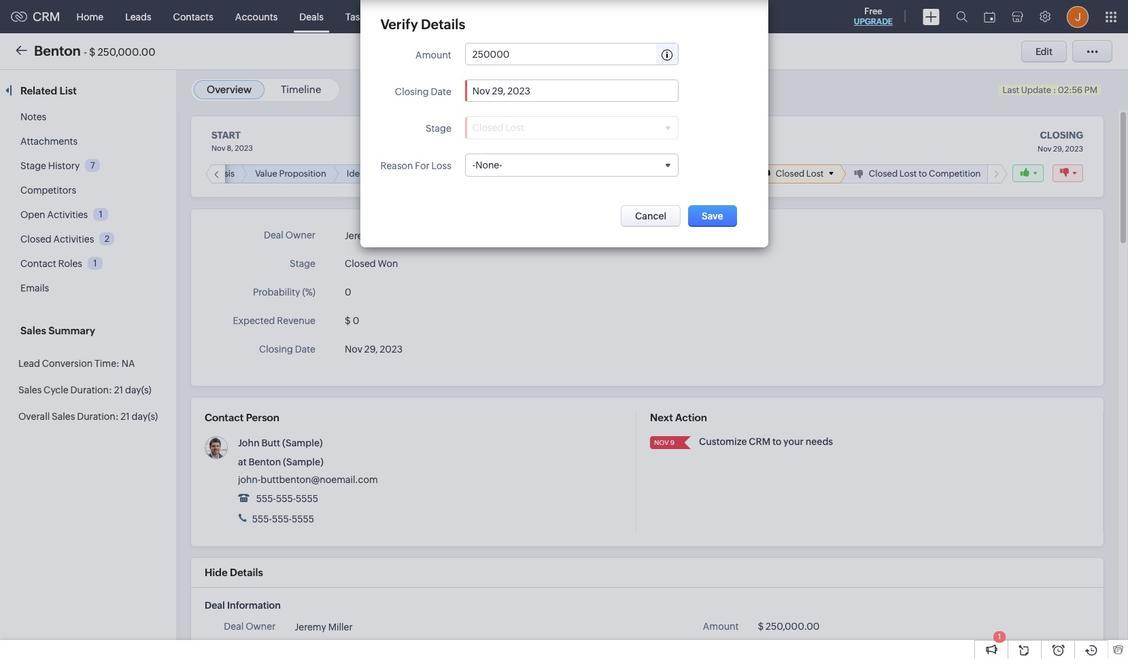 Task type: describe. For each thing, give the bounding box(es) containing it.
1 horizontal spatial closing date
[[395, 86, 452, 97]]

0 vertical spatial deal
[[264, 230, 284, 241]]

decision
[[380, 169, 416, 179]]

1 vertical spatial closing
[[259, 344, 293, 355]]

calls link
[[443, 0, 487, 33]]

1 vertical spatial 5555
[[292, 514, 314, 525]]

home link
[[66, 0, 114, 33]]

1 horizontal spatial jeremy
[[345, 231, 377, 242]]

john-buttbenton@noemail.com
[[238, 475, 378, 486]]

0 vertical spatial amount
[[416, 50, 452, 61]]

7
[[90, 160, 95, 171]]

closed lost to competition
[[869, 169, 981, 179]]

tasks link
[[335, 0, 380, 33]]

0 horizontal spatial 0
[[345, 287, 351, 298]]

lost for closed lost
[[807, 169, 824, 179]]

expected revenue
[[233, 316, 316, 327]]

notes
[[20, 112, 46, 122]]

analysis
[[201, 169, 235, 179]]

information
[[227, 601, 281, 612]]

nov 9
[[654, 439, 675, 447]]

probability
[[253, 287, 300, 298]]

21 for overall sales duration:
[[121, 412, 130, 422]]

details for hide details
[[230, 567, 263, 579]]

reports
[[497, 11, 532, 22]]

duration: for sales cycle duration:
[[70, 385, 112, 396]]

na
[[122, 359, 135, 369]]

closed lost
[[776, 169, 824, 179]]

1 vertical spatial jeremy miller
[[295, 622, 353, 633]]

$ inside benton - $ 250,000.00
[[89, 46, 95, 57]]

2 vertical spatial deal
[[224, 622, 244, 633]]

1 horizontal spatial miller
[[378, 231, 403, 242]]

mmm d, yyyy text field
[[473, 85, 641, 96]]

closed won
[[345, 259, 398, 269]]

butt
[[262, 438, 280, 449]]

sales for sales cycle duration: 21 day(s)
[[18, 385, 42, 396]]

benton (sample) link
[[249, 457, 324, 468]]

02:56
[[1058, 85, 1083, 95]]

deal information
[[205, 601, 281, 612]]

free
[[865, 6, 883, 16]]

-None- field
[[466, 154, 678, 176]]

0 horizontal spatial benton
[[34, 43, 81, 58]]

29, inside "closing nov 29, 2023"
[[1054, 145, 1064, 153]]

meetings
[[391, 11, 432, 22]]

:
[[1054, 85, 1057, 95]]

(sample) for john butt (sample)
[[282, 438, 323, 449]]

closed for closed lost
[[776, 169, 805, 179]]

closed activities
[[20, 234, 94, 245]]

duration: for overall sales duration:
[[77, 412, 119, 422]]

your
[[784, 437, 804, 448]]

nov inside start nov 8, 2023
[[212, 144, 225, 152]]

closing
[[1041, 130, 1084, 141]]

nov left 9
[[654, 439, 669, 447]]

contact for contact person
[[205, 412, 244, 424]]

competitors link
[[20, 185, 76, 196]]

free upgrade
[[854, 6, 893, 27]]

conversion
[[42, 359, 93, 369]]

buttbenton@noemail.com
[[261, 475, 378, 486]]

sales summary
[[20, 325, 95, 337]]

projects
[[626, 11, 662, 22]]

campaigns link
[[543, 0, 616, 33]]

0 vertical spatial jeremy miller
[[345, 231, 403, 242]]

2023 for start
[[235, 144, 253, 152]]

hide
[[205, 567, 228, 579]]

history
[[48, 161, 80, 171]]

calls
[[454, 11, 476, 22]]

won
[[378, 259, 398, 269]]

contact roles
[[20, 259, 82, 269]]

for
[[415, 161, 430, 171]]

1 horizontal spatial closing
[[395, 86, 429, 97]]

open
[[20, 210, 45, 220]]

2 vertical spatial stage
[[290, 259, 316, 269]]

loss
[[432, 161, 452, 171]]

1 vertical spatial stage
[[20, 161, 46, 171]]

timeline
[[281, 84, 321, 95]]

next
[[650, 412, 673, 424]]

revenue
[[277, 316, 316, 327]]

1 horizontal spatial 250,000.00
[[766, 622, 820, 633]]

overview link
[[207, 84, 252, 95]]

21 for sales cycle duration:
[[114, 385, 123, 396]]

last update : 02:56 pm
[[1003, 85, 1098, 95]]

0 vertical spatial 5555
[[296, 494, 318, 505]]

john butt (sample) link
[[238, 438, 323, 449]]

2 vertical spatial 1
[[998, 633, 1002, 642]]

last
[[1003, 85, 1020, 95]]

closed activities link
[[20, 234, 94, 245]]

quote
[[529, 169, 555, 179]]

sales cycle duration: 21 day(s)
[[18, 385, 151, 396]]

start
[[212, 130, 241, 141]]

-none-
[[473, 160, 502, 171]]

accounts link
[[224, 0, 289, 33]]

1 for contact roles
[[93, 258, 97, 269]]

accounts
[[235, 11, 278, 22]]

notes link
[[20, 112, 46, 122]]

to for your
[[773, 437, 782, 448]]

action
[[676, 412, 707, 424]]

pm
[[1085, 85, 1098, 95]]

probability (%)
[[253, 287, 316, 298]]

reason for loss
[[381, 161, 452, 171]]

home
[[77, 11, 103, 22]]

competition
[[929, 169, 981, 179]]

stage history
[[20, 161, 80, 171]]

start nov 8, 2023
[[212, 130, 253, 152]]

$ 0
[[345, 316, 359, 327]]

lead
[[18, 359, 40, 369]]

1 vertical spatial owner
[[246, 622, 276, 633]]

overall sales duration: 21 day(s)
[[18, 412, 158, 422]]

update
[[1022, 85, 1052, 95]]

9
[[671, 439, 675, 447]]

cycle
[[44, 385, 69, 396]]



Task type: locate. For each thing, give the bounding box(es) containing it.
emails
[[20, 283, 49, 294]]

stage up (%)
[[290, 259, 316, 269]]

reports link
[[487, 0, 543, 33]]

1 vertical spatial deal
[[205, 601, 225, 612]]

0 vertical spatial crm
[[33, 10, 60, 24]]

0 vertical spatial to
[[919, 169, 928, 179]]

details
[[421, 16, 466, 32], [230, 567, 263, 579]]

needs
[[173, 169, 200, 179]]

0 horizontal spatial 250,000.00
[[98, 46, 155, 57]]

1 horizontal spatial crm
[[749, 437, 771, 448]]

proposal/price
[[467, 169, 527, 179]]

1 horizontal spatial to
[[919, 169, 928, 179]]

leads link
[[114, 0, 162, 33]]

21 down sales cycle duration: 21 day(s)
[[121, 412, 130, 422]]

555-555-5555
[[254, 494, 318, 505], [250, 514, 314, 525]]

2
[[105, 234, 110, 244]]

benton down butt
[[249, 457, 281, 468]]

at benton (sample)
[[238, 457, 324, 468]]

deals link
[[289, 0, 335, 33]]

hide details
[[205, 567, 263, 579]]

owner down information
[[246, 622, 276, 633]]

details for verify details
[[421, 16, 466, 32]]

lead conversion time: na
[[18, 359, 135, 369]]

expected
[[233, 316, 275, 327]]

29,
[[1054, 145, 1064, 153], [364, 344, 378, 355]]

0 vertical spatial contact
[[20, 259, 56, 269]]

verify details
[[381, 16, 466, 32]]

day(s) for sales cycle duration: 21 day(s)
[[125, 385, 151, 396]]

timeline link
[[281, 84, 321, 95]]

None button
[[621, 205, 681, 227], [689, 205, 737, 227], [621, 205, 681, 227], [689, 205, 737, 227]]

0 vertical spatial deal owner
[[264, 230, 316, 241]]

1 lost from the left
[[807, 169, 824, 179]]

0 horizontal spatial closing date
[[259, 344, 316, 355]]

closing date down verify details
[[395, 86, 452, 97]]

1 vertical spatial details
[[230, 567, 263, 579]]

closing date down revenue
[[259, 344, 316, 355]]

deal up probability
[[264, 230, 284, 241]]

activities up roles
[[53, 234, 94, 245]]

needs analysis
[[173, 169, 235, 179]]

crm
[[33, 10, 60, 24], [749, 437, 771, 448]]

1 vertical spatial crm
[[749, 437, 771, 448]]

jeremy miller
[[345, 231, 403, 242], [295, 622, 353, 633]]

list
[[59, 85, 77, 97]]

activities for closed activities
[[53, 234, 94, 245]]

0 vertical spatial activities
[[47, 210, 88, 220]]

upgrade
[[854, 17, 893, 27]]

- inside benton - $ 250,000.00
[[84, 46, 87, 57]]

0 horizontal spatial details
[[230, 567, 263, 579]]

1 vertical spatial 29,
[[364, 344, 378, 355]]

to for competition
[[919, 169, 928, 179]]

negotiation/review
[[575, 169, 657, 179]]

closed
[[776, 169, 805, 179], [869, 169, 898, 179], [20, 234, 51, 245], [345, 259, 376, 269]]

open activities link
[[20, 210, 88, 220]]

amount
[[416, 50, 452, 61], [703, 622, 739, 633]]

1 horizontal spatial $
[[345, 316, 351, 327]]

closed for closed activities
[[20, 234, 51, 245]]

0 vertical spatial 250,000.00
[[98, 46, 155, 57]]

related list
[[20, 85, 79, 97]]

0 horizontal spatial amount
[[416, 50, 452, 61]]

attachments link
[[20, 136, 78, 147]]

0 vertical spatial details
[[421, 16, 466, 32]]

identify decision makers
[[347, 169, 447, 179]]

closing
[[395, 86, 429, 97], [259, 344, 293, 355]]

0 vertical spatial 555-555-5555
[[254, 494, 318, 505]]

(sample) up john-buttbenton@noemail.com "link"
[[283, 457, 324, 468]]

duration: up the overall sales duration: 21 day(s)
[[70, 385, 112, 396]]

0 horizontal spatial $
[[89, 46, 95, 57]]

0 horizontal spatial jeremy
[[295, 622, 326, 633]]

0 vertical spatial miller
[[378, 231, 403, 242]]

2023 inside start nov 8, 2023
[[235, 144, 253, 152]]

1 vertical spatial closing date
[[259, 344, 316, 355]]

crm link
[[11, 10, 60, 24]]

crm left home
[[33, 10, 60, 24]]

emails link
[[20, 283, 49, 294]]

1 horizontal spatial 0
[[353, 316, 359, 327]]

edit button
[[1022, 40, 1067, 62]]

jeremy
[[345, 231, 377, 242], [295, 622, 326, 633]]

1 vertical spatial 250,000.00
[[766, 622, 820, 633]]

needs
[[806, 437, 833, 448]]

sales for sales summary
[[20, 325, 46, 337]]

time:
[[95, 359, 120, 369]]

1 horizontal spatial date
[[431, 86, 452, 97]]

0 horizontal spatial crm
[[33, 10, 60, 24]]

0 vertical spatial $
[[89, 46, 95, 57]]

- inside field
[[473, 160, 476, 171]]

1 vertical spatial deal owner
[[224, 622, 276, 633]]

contact for contact roles
[[20, 259, 56, 269]]

2023 inside "closing nov 29, 2023"
[[1066, 145, 1084, 153]]

$ for amount
[[758, 622, 764, 633]]

deal owner up probability (%)
[[264, 230, 316, 241]]

1 vertical spatial amount
[[703, 622, 739, 633]]

stage up competitors
[[20, 161, 46, 171]]

owner up (%)
[[286, 230, 316, 241]]

0 horizontal spatial 29,
[[364, 344, 378, 355]]

lost for closed lost to competition
[[900, 169, 917, 179]]

contact up the emails link
[[20, 259, 56, 269]]

0 vertical spatial closing
[[395, 86, 429, 97]]

competitors
[[20, 185, 76, 196]]

0 vertical spatial stage
[[426, 123, 452, 134]]

2 vertical spatial sales
[[52, 412, 75, 422]]

1 vertical spatial duration:
[[77, 412, 119, 422]]

(sample) up benton (sample) link
[[282, 438, 323, 449]]

250,000.00 inside benton - $ 250,000.00
[[98, 46, 155, 57]]

0 vertical spatial duration:
[[70, 385, 112, 396]]

activities for open activities
[[47, 210, 88, 220]]

None text field
[[473, 49, 598, 60]]

1 vertical spatial 0
[[353, 316, 359, 327]]

to left the your
[[773, 437, 782, 448]]

related
[[20, 85, 57, 97]]

1 horizontal spatial amount
[[703, 622, 739, 633]]

555-
[[256, 494, 276, 505], [276, 494, 296, 505], [252, 514, 272, 525], [272, 514, 292, 525]]

1 vertical spatial (sample)
[[283, 457, 324, 468]]

sales up lead at the bottom
[[20, 325, 46, 337]]

- down home
[[84, 46, 87, 57]]

0 horizontal spatial lost
[[807, 169, 824, 179]]

1 vertical spatial 21
[[121, 412, 130, 422]]

1 horizontal spatial 1
[[99, 209, 103, 220]]

0 vertical spatial jeremy
[[345, 231, 377, 242]]

overview
[[207, 84, 252, 95]]

roles
[[58, 259, 82, 269]]

stage up loss
[[426, 123, 452, 134]]

0 vertical spatial day(s)
[[125, 385, 151, 396]]

0 vertical spatial 0
[[345, 287, 351, 298]]

1 vertical spatial sales
[[18, 385, 42, 396]]

0 vertical spatial 21
[[114, 385, 123, 396]]

campaigns
[[554, 11, 605, 22]]

projects link
[[616, 0, 673, 33]]

1 vertical spatial 555-555-5555
[[250, 514, 314, 525]]

1 vertical spatial activities
[[53, 234, 94, 245]]

1 horizontal spatial stage
[[290, 259, 316, 269]]

0 horizontal spatial -
[[84, 46, 87, 57]]

1 horizontal spatial 29,
[[1054, 145, 1064, 153]]

sales left cycle
[[18, 385, 42, 396]]

21 down na at the left bottom
[[114, 385, 123, 396]]

0 vertical spatial (sample)
[[282, 438, 323, 449]]

2 horizontal spatial $
[[758, 622, 764, 633]]

customize crm to your needs link
[[699, 437, 833, 448]]

1 vertical spatial jeremy
[[295, 622, 326, 633]]

proposal/price quote
[[467, 169, 555, 179]]

(sample) for at benton (sample)
[[283, 457, 324, 468]]

duration:
[[70, 385, 112, 396], [77, 412, 119, 422]]

customize
[[699, 437, 747, 448]]

john butt (sample)
[[238, 438, 323, 449]]

2 vertical spatial $
[[758, 622, 764, 633]]

benton down crm 'link'
[[34, 43, 81, 58]]

lost
[[807, 169, 824, 179], [900, 169, 917, 179]]

nov down closing
[[1038, 145, 1052, 153]]

at
[[238, 457, 247, 468]]

0 horizontal spatial 1
[[93, 258, 97, 269]]

0 vertical spatial sales
[[20, 325, 46, 337]]

deal down deal information
[[224, 622, 244, 633]]

john-buttbenton@noemail.com link
[[238, 475, 378, 486]]

$  250,000.00
[[758, 622, 820, 633]]

1 vertical spatial $
[[345, 316, 351, 327]]

2 horizontal spatial 2023
[[1066, 145, 1084, 153]]

deals
[[300, 11, 324, 22]]

1 horizontal spatial details
[[421, 16, 466, 32]]

0 vertical spatial owner
[[286, 230, 316, 241]]

0 vertical spatial closing date
[[395, 86, 452, 97]]

deal down hide
[[205, 601, 225, 612]]

nov inside "closing nov 29, 2023"
[[1038, 145, 1052, 153]]

1 horizontal spatial contact
[[205, 412, 244, 424]]

amount down verify details
[[416, 50, 452, 61]]

1 horizontal spatial 2023
[[380, 344, 403, 355]]

0 vertical spatial benton
[[34, 43, 81, 58]]

8,
[[227, 144, 233, 152]]

sales down cycle
[[52, 412, 75, 422]]

1 vertical spatial date
[[295, 344, 316, 355]]

2 horizontal spatial stage
[[426, 123, 452, 134]]

0 horizontal spatial miller
[[328, 622, 353, 633]]

2023 for closing
[[1066, 145, 1084, 153]]

closed for closed won
[[345, 259, 376, 269]]

0 vertical spatial 29,
[[1054, 145, 1064, 153]]

closing nov 29, 2023
[[1038, 130, 1084, 153]]

meetings link
[[380, 0, 443, 33]]

value
[[255, 169, 278, 179]]

0 horizontal spatial contact
[[20, 259, 56, 269]]

0 vertical spatial 1
[[99, 209, 103, 220]]

1 horizontal spatial owner
[[286, 230, 316, 241]]

crm left the your
[[749, 437, 771, 448]]

1 horizontal spatial lost
[[900, 169, 917, 179]]

open activities
[[20, 210, 88, 220]]

activities up closed activities link
[[47, 210, 88, 220]]

john
[[238, 438, 260, 449]]

-
[[84, 46, 87, 57], [473, 160, 476, 171]]

next action
[[650, 412, 707, 424]]

deal owner down information
[[224, 622, 276, 633]]

amount left $  250,000.00
[[703, 622, 739, 633]]

closed for closed lost to competition
[[869, 169, 898, 179]]

to left competition in the right of the page
[[919, 169, 928, 179]]

1 vertical spatial 1
[[93, 258, 97, 269]]

0 up nov 29, 2023
[[353, 316, 359, 327]]

0 horizontal spatial closing
[[259, 344, 293, 355]]

$ for expected revenue
[[345, 316, 351, 327]]

1
[[99, 209, 103, 220], [93, 258, 97, 269], [998, 633, 1002, 642]]

0 horizontal spatial owner
[[246, 622, 276, 633]]

1 horizontal spatial -
[[473, 160, 476, 171]]

nov down $ 0
[[345, 344, 363, 355]]

250,000.00
[[98, 46, 155, 57], [766, 622, 820, 633]]

0 vertical spatial -
[[84, 46, 87, 57]]

customize crm to your needs
[[699, 437, 833, 448]]

contact person
[[205, 412, 280, 424]]

1 vertical spatial miller
[[328, 622, 353, 633]]

stage history link
[[20, 161, 80, 171]]

contact roles link
[[20, 259, 82, 269]]

1 vertical spatial to
[[773, 437, 782, 448]]

5555
[[296, 494, 318, 505], [292, 514, 314, 525]]

contact up the john
[[205, 412, 244, 424]]

none-
[[476, 160, 502, 171]]

value proposition
[[255, 169, 326, 179]]

- right loss
[[473, 160, 476, 171]]

1 vertical spatial benton
[[249, 457, 281, 468]]

day(s) for overall sales duration: 21 day(s)
[[132, 412, 158, 422]]

1 for open activities
[[99, 209, 103, 220]]

0 horizontal spatial stage
[[20, 161, 46, 171]]

0 vertical spatial date
[[431, 86, 452, 97]]

overall
[[18, 412, 50, 422]]

0 up $ 0
[[345, 287, 351, 298]]

benton - $ 250,000.00
[[34, 43, 155, 58]]

2 lost from the left
[[900, 169, 917, 179]]

0 horizontal spatial to
[[773, 437, 782, 448]]

0
[[345, 287, 351, 298], [353, 316, 359, 327]]

duration: down sales cycle duration: 21 day(s)
[[77, 412, 119, 422]]

1 horizontal spatial benton
[[249, 457, 281, 468]]

nov left the 8,
[[212, 144, 225, 152]]

0 horizontal spatial date
[[295, 344, 316, 355]]



Task type: vqa. For each thing, say whether or not it's contained in the screenshot.
overall sales duration: 0
no



